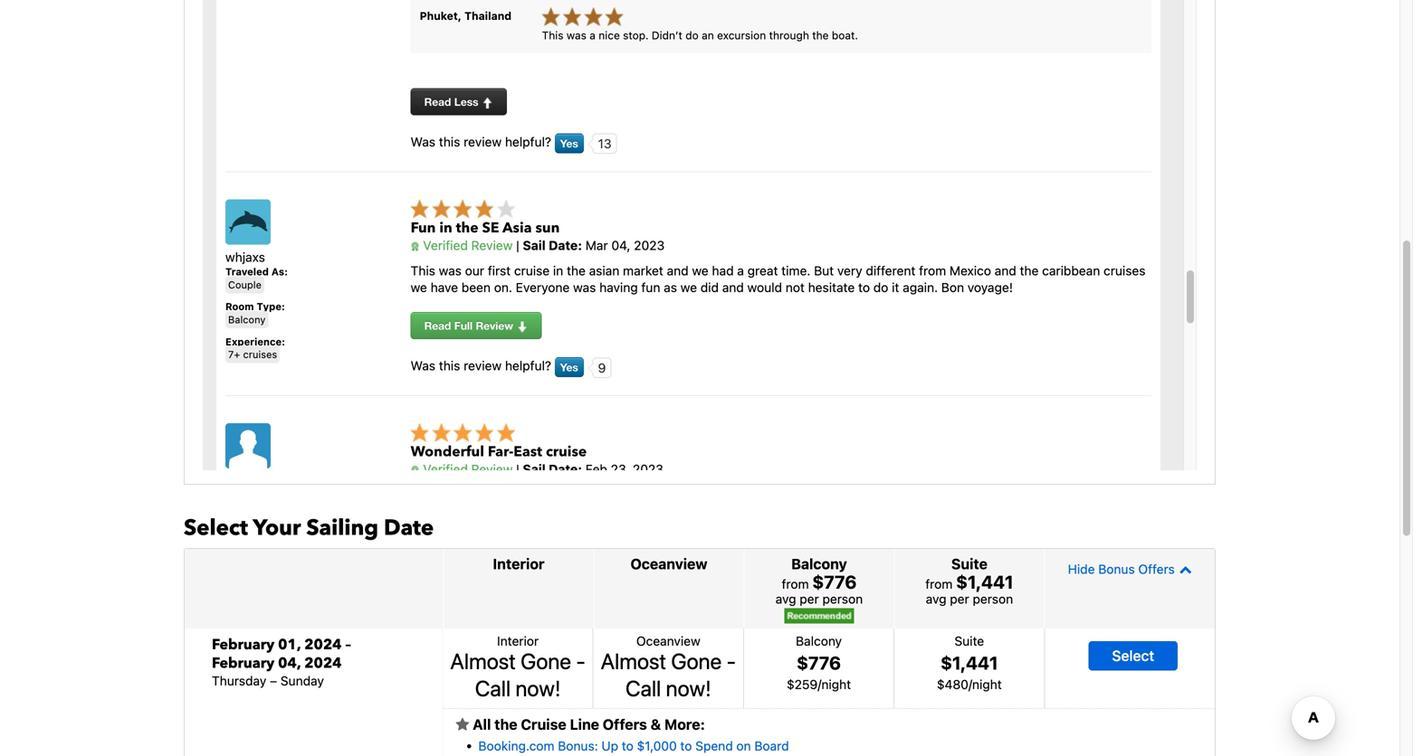 Task type: vqa. For each thing, say whether or not it's contained in the screenshot.
per corresponding to $776
yes



Task type: locate. For each thing, give the bounding box(es) containing it.
review left east
[[471, 462, 513, 477]]

call up all
[[475, 676, 511, 701]]

call for interior almost gone - call now!
[[475, 676, 511, 701]]

was left nice
[[567, 29, 587, 42]]

per up recommended image
[[800, 592, 819, 607]]

1 vertical spatial 2023
[[633, 462, 664, 477]]

1 vertical spatial was
[[411, 359, 436, 374]]

0 horizontal spatial cruises
[[243, 349, 277, 361]]

read left full
[[424, 320, 451, 332]]

2 vertical spatial review
[[471, 462, 513, 477]]

was for our
[[439, 264, 462, 278]]

1 vertical spatial a
[[737, 264, 744, 278]]

verified review link up 'our'
[[411, 238, 513, 253]]

0 vertical spatial balcony
[[228, 314, 266, 326]]

small verified icon image for wonderful far-east cruise
[[411, 466, 420, 476]]

1 yes button from the top
[[555, 133, 584, 153]]

1 vertical spatial $1,441
[[941, 653, 998, 674]]

$776
[[812, 572, 857, 593], [797, 653, 841, 674]]

this down read less
[[439, 134, 460, 149]]

was
[[567, 29, 587, 42], [439, 264, 462, 278], [573, 280, 596, 295]]

yes button for 9
[[555, 358, 584, 378]]

this up have
[[411, 264, 435, 278]]

do left it
[[874, 280, 889, 295]]

was
[[411, 134, 436, 149], [411, 359, 436, 374]]

0 vertical spatial a
[[590, 29, 596, 42]]

1 almost from the left
[[450, 649, 516, 674]]

almost up &
[[601, 649, 666, 674]]

1 horizontal spatial –
[[345, 635, 351, 655]]

2 call from the left
[[626, 676, 661, 701]]

$1,441 up suite $1,441 $480 / night
[[956, 572, 1014, 593]]

0 horizontal spatial in
[[439, 218, 452, 238]]

night inside suite $1,441 $480 / night
[[972, 678, 1002, 692]]

0 vertical spatial interior
[[493, 556, 545, 573]]

1 verified review link from the top
[[411, 238, 513, 253]]

the right all
[[495, 716, 518, 734]]

0 vertical spatial 2023
[[634, 238, 665, 253]]

0 vertical spatial suite
[[951, 556, 988, 573]]

through
[[769, 29, 809, 42]]

1 | from the top
[[516, 238, 519, 253]]

per for $776
[[800, 592, 819, 607]]

2 small verified icon image from the top
[[411, 466, 420, 476]]

helpful?
[[505, 134, 551, 149], [505, 359, 551, 374]]

0 vertical spatial small verified icon image
[[411, 242, 420, 252]]

04, inside the 'february 01, 2024 – february 04, 2024 thursday – sunday'
[[278, 654, 301, 674]]

| for se
[[516, 238, 519, 253]]

to
[[858, 280, 870, 295], [622, 739, 634, 754], [680, 739, 692, 754]]

different
[[866, 264, 916, 278]]

0 horizontal spatial per
[[800, 592, 819, 607]]

interior
[[493, 556, 545, 573], [497, 634, 539, 649]]

almost inside interior almost gone - call now!
[[450, 649, 516, 674]]

0 vertical spatial sail
[[523, 238, 546, 253]]

read full review button
[[411, 312, 542, 340]]

per inside balcony from $776 avg per person
[[800, 592, 819, 607]]

/ inside balcony $776 $259 / night
[[818, 678, 822, 692]]

1 vertical spatial review
[[464, 359, 502, 374]]

person
[[823, 592, 863, 607], [973, 592, 1013, 607]]

gone up cruise at the bottom of page
[[521, 649, 571, 674]]

bonus:
[[558, 739, 598, 754]]

more:
[[665, 716, 705, 734]]

from inside suite from $1,441 avg per person
[[926, 577, 953, 592]]

oceanview
[[631, 556, 708, 573], [636, 634, 701, 649]]

cruises right caribbean
[[1104, 264, 1146, 278]]

yes left 13
[[560, 137, 578, 150]]

call for oceanview almost gone - call now!
[[626, 676, 661, 701]]

0 horizontal spatial do
[[686, 29, 699, 42]]

1 helpful? from the top
[[505, 134, 551, 149]]

person up recommended image
[[823, 592, 863, 607]]

1 vertical spatial yes
[[560, 361, 578, 374]]

now! for oceanview almost gone - call now!
[[666, 676, 711, 701]]

this down full
[[439, 359, 460, 374]]

1 vertical spatial read
[[424, 320, 451, 332]]

1 vertical spatial do
[[874, 280, 889, 295]]

sail up the everyone
[[523, 238, 546, 253]]

1 night from the left
[[822, 678, 851, 692]]

helpful? left 13
[[505, 134, 551, 149]]

0 vertical spatial verified review
[[420, 238, 513, 253]]

per inside suite from $1,441 avg per person
[[950, 592, 969, 607]]

in inside "this was our first cruise in the asian market and we had a great time.   but very different from mexico and the caribbean cruises we have been on.  everyone was having fun as we did and would not hesitate to do it again.  bon voyage!"
[[553, 264, 563, 278]]

per up suite $1,441 $480 / night
[[950, 592, 969, 607]]

avg for $1,441
[[926, 592, 947, 607]]

interior for interior almost gone - call now!
[[497, 634, 539, 649]]

the left asian
[[567, 264, 586, 278]]

february left 01,
[[212, 654, 274, 674]]

from for $776
[[782, 577, 809, 592]]

1 was from the top
[[411, 134, 436, 149]]

1 vertical spatial oceanview
[[636, 634, 701, 649]]

this was a nice stop. didn't do an excursion through the boat.
[[542, 29, 858, 42]]

now! inside interior almost gone - call now!
[[516, 676, 561, 701]]

person for $776
[[823, 592, 863, 607]]

04, right mar
[[611, 238, 631, 253]]

sail right far-
[[523, 462, 546, 477]]

and up voyage!
[[995, 264, 1017, 278]]

select inside select 'link'
[[1112, 648, 1155, 665]]

small verified icon image down wonderful
[[411, 466, 420, 476]]

1 vertical spatial small verified icon image
[[411, 466, 420, 476]]

$776 up recommended image
[[812, 572, 857, 593]]

2 | from the top
[[516, 462, 519, 477]]

and up as
[[667, 264, 689, 278]]

2 almost from the left
[[601, 649, 666, 674]]

se
[[482, 218, 499, 238]]

gone for interior almost gone - call now!
[[521, 649, 571, 674]]

yes for 9
[[560, 361, 578, 374]]

read for read less
[[424, 95, 451, 108]]

2 this from the top
[[439, 359, 460, 374]]

1 / from the left
[[818, 678, 822, 692]]

night right $480
[[972, 678, 1002, 692]]

the
[[812, 29, 829, 42], [456, 218, 479, 238], [567, 264, 586, 278], [1020, 264, 1039, 278], [495, 716, 518, 734]]

0 horizontal spatial 04,
[[278, 654, 301, 674]]

date: left feb
[[549, 462, 582, 477]]

call
[[475, 676, 511, 701], [626, 676, 661, 701]]

in right fun
[[439, 218, 452, 238]]

0 vertical spatial oceanview
[[631, 556, 708, 573]]

0 horizontal spatial call
[[475, 676, 511, 701]]

booking.com bonus: up to $1,000 to spend on board link
[[478, 739, 789, 754]]

2024
[[304, 635, 342, 655], [304, 654, 342, 674]]

cruises down experience:
[[243, 349, 277, 361]]

in
[[439, 218, 452, 238], [553, 264, 563, 278]]

almost for interior almost gone - call now!
[[450, 649, 516, 674]]

verified review left east
[[420, 462, 513, 477]]

board
[[755, 739, 789, 754]]

review for 9
[[464, 359, 502, 374]]

1 date: from the top
[[549, 238, 582, 253]]

avg up recommended image
[[776, 592, 796, 607]]

avg inside balcony from $776 avg per person
[[776, 592, 796, 607]]

1 verified from the top
[[423, 238, 468, 253]]

2 was from the top
[[411, 359, 436, 374]]

1 per from the left
[[800, 592, 819, 607]]

0 vertical spatial offers
[[1139, 562, 1175, 577]]

to down very
[[858, 280, 870, 295]]

wonderful far-east cruise
[[411, 442, 587, 462]]

helpful? down read full review button
[[505, 359, 551, 374]]

this
[[542, 29, 564, 42], [411, 264, 435, 278]]

| right far-
[[516, 462, 519, 477]]

1 vertical spatial in
[[553, 264, 563, 278]]

1 horizontal spatial per
[[950, 592, 969, 607]]

person inside suite from $1,441 avg per person
[[973, 592, 1013, 607]]

this inside "this was our first cruise in the asian market and we had a great time.   but very different from mexico and the caribbean cruises we have been on.  everyone was having fun as we did and would not hesitate to do it again.  bon voyage!"
[[411, 264, 435, 278]]

1 vertical spatial cruises
[[243, 349, 277, 361]]

1 horizontal spatial avg
[[926, 592, 947, 607]]

verified for wonderful
[[423, 462, 468, 477]]

balcony
[[228, 314, 266, 326], [791, 556, 847, 573], [796, 634, 842, 649]]

oceanview inside oceanview almost gone - call now!
[[636, 634, 701, 649]]

1 horizontal spatial cruises
[[1104, 264, 1146, 278]]

the left caribbean
[[1020, 264, 1039, 278]]

04, right thursday
[[278, 654, 301, 674]]

1 yes from the top
[[560, 137, 578, 150]]

0 horizontal spatial to
[[622, 739, 634, 754]]

was this review helpful? yes down less
[[411, 134, 578, 150]]

0 vertical spatial was this review helpful? yes
[[411, 134, 578, 150]]

1 review from the top
[[464, 134, 502, 149]]

1 vertical spatial was
[[439, 264, 462, 278]]

read less
[[424, 95, 482, 108]]

1 person from the left
[[823, 592, 863, 607]]

2 yes button from the top
[[555, 358, 584, 378]]

date: left mar
[[549, 238, 582, 253]]

2 review from the top
[[464, 359, 502, 374]]

verified review link left east
[[411, 462, 513, 477]]

to down more:
[[680, 739, 692, 754]]

1 vertical spatial this
[[411, 264, 435, 278]]

but
[[814, 264, 834, 278]]

select left your
[[184, 514, 248, 544]]

1 horizontal spatial to
[[680, 739, 692, 754]]

asian
[[589, 264, 620, 278]]

1 horizontal spatial /
[[969, 678, 972, 692]]

now! inside oceanview almost gone - call now!
[[666, 676, 711, 701]]

1 horizontal spatial now!
[[666, 676, 711, 701]]

1 gone from the left
[[521, 649, 571, 674]]

verified review
[[420, 238, 513, 253], [420, 462, 513, 477]]

date: for wonderful far-east cruise
[[549, 462, 582, 477]]

yes left 9
[[560, 361, 578, 374]]

1 read from the top
[[424, 95, 451, 108]]

1 vertical spatial $776
[[797, 653, 841, 674]]

2 yes from the top
[[560, 361, 578, 374]]

2 per from the left
[[950, 592, 969, 607]]

been
[[462, 280, 491, 295]]

person up suite $1,441 $480 / night
[[973, 592, 1013, 607]]

now! for interior almost gone - call now!
[[516, 676, 561, 701]]

was this review helpful? yes down read full review button
[[411, 359, 578, 374]]

person inside balcony from $776 avg per person
[[823, 592, 863, 607]]

february up thursday
[[212, 635, 274, 655]]

review down read full review button
[[464, 359, 502, 374]]

a
[[590, 29, 596, 42], [737, 264, 744, 278]]

1 horizontal spatial and
[[722, 280, 744, 295]]

13
[[598, 136, 612, 151]]

0 horizontal spatial avg
[[776, 592, 796, 607]]

1 vertical spatial offers
[[603, 716, 647, 734]]

2 read from the top
[[424, 320, 451, 332]]

now! up more:
[[666, 676, 711, 701]]

review for east
[[471, 462, 513, 477]]

2 was this review helpful? yes from the top
[[411, 359, 578, 374]]

all
[[473, 716, 491, 734]]

now! up cruise at the bottom of page
[[516, 676, 561, 701]]

do
[[686, 29, 699, 42], [874, 280, 889, 295]]

cruise up the everyone
[[514, 264, 550, 278]]

from up again.
[[919, 264, 946, 278]]

2023
[[634, 238, 665, 253], [633, 462, 664, 477]]

night right $259
[[822, 678, 851, 692]]

0 vertical spatial cruise
[[514, 264, 550, 278]]

gone inside oceanview almost gone - call now!
[[671, 649, 722, 674]]

avg up suite $1,441 $480 / night
[[926, 592, 947, 607]]

a left nice
[[590, 29, 596, 42]]

- inside interior almost gone - call now!
[[576, 649, 586, 674]]

0 vertical spatial review
[[471, 238, 513, 253]]

this for 9
[[439, 359, 460, 374]]

1 horizontal spatial select
[[1112, 648, 1155, 665]]

/
[[818, 678, 822, 692], [969, 678, 972, 692]]

1 now! from the left
[[516, 676, 561, 701]]

from inside "this was our first cruise in the asian market and we had a great time.   but very different from mexico and the caribbean cruises we have been on.  everyone was having fun as we did and would not hesitate to do it again.  bon voyage!"
[[919, 264, 946, 278]]

0 vertical spatial helpful?
[[505, 134, 551, 149]]

- up line in the bottom left of the page
[[576, 649, 586, 674]]

experience: 7+ cruises
[[225, 336, 285, 361]]

read inside button
[[424, 95, 451, 108]]

this was our first cruise in the asian market and we had a great time.   but very different from mexico and the caribbean cruises we have been on.  everyone was having fun as we did and would not hesitate to do it again.  bon voyage!
[[411, 264, 1146, 295]]

0 vertical spatial –
[[345, 635, 351, 655]]

1 was this review helpful? yes from the top
[[411, 134, 578, 150]]

review for the
[[471, 238, 513, 253]]

in up the everyone
[[553, 264, 563, 278]]

1 horizontal spatial almost
[[601, 649, 666, 674]]

0 vertical spatial $776
[[812, 572, 857, 593]]

2 verified review link from the top
[[411, 462, 513, 477]]

$1,441 up $480
[[941, 653, 998, 674]]

do left an
[[686, 29, 699, 42]]

small verified icon image
[[411, 242, 420, 252], [411, 466, 420, 476]]

0 vertical spatial do
[[686, 29, 699, 42]]

2 date: from the top
[[549, 462, 582, 477]]

1 - from the left
[[576, 649, 586, 674]]

2 sail from the top
[[523, 462, 546, 477]]

2 person from the left
[[973, 592, 1013, 607]]

2 night from the left
[[972, 678, 1002, 692]]

suite from $1,441 avg per person
[[926, 556, 1014, 607]]

0 horizontal spatial person
[[823, 592, 863, 607]]

0 vertical spatial this
[[439, 134, 460, 149]]

february
[[212, 635, 274, 655], [212, 654, 274, 674]]

avg
[[776, 592, 796, 607], [926, 592, 947, 607]]

1 vertical spatial sail
[[523, 462, 546, 477]]

offers
[[1139, 562, 1175, 577], [603, 716, 647, 734]]

1 vertical spatial 04,
[[278, 654, 301, 674]]

0 horizontal spatial -
[[576, 649, 586, 674]]

balcony from $776 avg per person
[[776, 556, 863, 607]]

this for this was a nice stop. didn't do an excursion through the boat.
[[542, 29, 564, 42]]

0 vertical spatial yes
[[560, 137, 578, 150]]

and
[[667, 264, 689, 278], [995, 264, 1017, 278], [722, 280, 744, 295]]

almost up all
[[450, 649, 516, 674]]

booking.com bonus: up to $1,000 to spend on board
[[478, 739, 789, 754]]

2 gone from the left
[[671, 649, 722, 674]]

read left less
[[424, 95, 451, 108]]

suite inside suite from $1,441 avg per person
[[951, 556, 988, 573]]

review up first at the top left
[[471, 238, 513, 253]]

0 horizontal spatial gone
[[521, 649, 571, 674]]

1 horizontal spatial person
[[973, 592, 1013, 607]]

1 vertical spatial was this review helpful? yes
[[411, 359, 578, 374]]

gone inside interior almost gone - call now!
[[521, 649, 571, 674]]

select down 'hide bonus offers' link
[[1112, 648, 1155, 665]]

hide bonus offers
[[1068, 562, 1175, 577]]

2 / from the left
[[969, 678, 972, 692]]

sail for se
[[523, 238, 546, 253]]

| right se
[[516, 238, 519, 253]]

from
[[919, 264, 946, 278], [782, 577, 809, 592], [926, 577, 953, 592]]

oceanview for oceanview
[[631, 556, 708, 573]]

1 horizontal spatial 04,
[[611, 238, 631, 253]]

voyage!
[[968, 280, 1013, 295]]

1 vertical spatial date:
[[549, 462, 582, 477]]

1 vertical spatial this
[[439, 359, 460, 374]]

cruises
[[1104, 264, 1146, 278], [243, 349, 277, 361]]

1 vertical spatial review
[[476, 320, 513, 332]]

avg inside suite from $1,441 avg per person
[[926, 592, 947, 607]]

from for $1,441
[[926, 577, 953, 592]]

was up have
[[439, 264, 462, 278]]

offers right bonus
[[1139, 562, 1175, 577]]

offers up the booking.com bonus: up to $1,000 to spend on board link
[[603, 716, 647, 734]]

0 vertical spatial this
[[542, 29, 564, 42]]

whjaxs traveled as: couple
[[225, 250, 288, 291]]

interior for interior
[[493, 556, 545, 573]]

was down asian
[[573, 280, 596, 295]]

| sail date: mar 04, 2023
[[513, 238, 665, 253]]

$776 inside balcony from $776 avg per person
[[812, 572, 857, 593]]

1 call from the left
[[475, 676, 511, 701]]

1 horizontal spatial a
[[737, 264, 744, 278]]

balcony down room at left top
[[228, 314, 266, 326]]

less
[[454, 95, 479, 108]]

2 verified from the top
[[423, 462, 468, 477]]

night inside balcony $776 $259 / night
[[822, 678, 851, 692]]

almost
[[450, 649, 516, 674], [601, 649, 666, 674]]

from inside balcony from $776 avg per person
[[782, 577, 809, 592]]

1 vertical spatial yes button
[[555, 358, 584, 378]]

read
[[424, 95, 451, 108], [424, 320, 451, 332]]

1 vertical spatial select
[[1112, 648, 1155, 665]]

balcony down recommended image
[[796, 634, 842, 649]]

suite for $1,441
[[955, 634, 984, 649]]

1 sail from the top
[[523, 238, 546, 253]]

1 horizontal spatial gone
[[671, 649, 722, 674]]

verified for fun
[[423, 238, 468, 253]]

2 horizontal spatial and
[[995, 264, 1017, 278]]

feb
[[586, 462, 607, 477]]

have
[[431, 280, 458, 295]]

$776 up $259
[[797, 653, 841, 674]]

small verified icon image for fun in the se asia sun
[[411, 242, 420, 252]]

would
[[747, 280, 782, 295]]

person for $1,441
[[973, 592, 1013, 607]]

gone up more:
[[671, 649, 722, 674]]

1 horizontal spatial -
[[727, 649, 736, 674]]

0 horizontal spatial this
[[411, 264, 435, 278]]

great
[[748, 264, 778, 278]]

select link
[[1089, 642, 1178, 672]]

fun
[[411, 218, 436, 238]]

2 horizontal spatial to
[[858, 280, 870, 295]]

read inside button
[[424, 320, 451, 332]]

sail
[[523, 238, 546, 253], [523, 462, 546, 477]]

0 vertical spatial |
[[516, 238, 519, 253]]

verified left far-
[[423, 462, 468, 477]]

1 horizontal spatial this
[[542, 29, 564, 42]]

0 horizontal spatial /
[[818, 678, 822, 692]]

2 vertical spatial balcony
[[796, 634, 842, 649]]

again.
[[903, 280, 938, 295]]

1 small verified icon image from the top
[[411, 242, 420, 252]]

- inside oceanview almost gone - call now!
[[727, 649, 736, 674]]

and down had
[[722, 280, 744, 295]]

0 vertical spatial was
[[411, 134, 436, 149]]

whjaxs image
[[225, 200, 271, 245]]

call inside oceanview almost gone - call now!
[[626, 676, 661, 701]]

2 helpful? from the top
[[505, 359, 551, 374]]

0 horizontal spatial select
[[184, 514, 248, 544]]

sunday
[[281, 674, 324, 689]]

1 avg from the left
[[776, 592, 796, 607]]

1 vertical spatial balcony
[[791, 556, 847, 573]]

our
[[465, 264, 484, 278]]

1 vertical spatial verified
[[423, 462, 468, 477]]

2023 right the 23,
[[633, 462, 664, 477]]

0 vertical spatial select
[[184, 514, 248, 544]]

0 vertical spatial yes button
[[555, 133, 584, 153]]

to right up
[[622, 739, 634, 754]]

almost inside oceanview almost gone - call now!
[[601, 649, 666, 674]]

not
[[786, 280, 805, 295]]

verified up 'our'
[[423, 238, 468, 253]]

0 vertical spatial cruises
[[1104, 264, 1146, 278]]

recommended image
[[784, 609, 854, 624]]

was down read less
[[411, 134, 436, 149]]

excursion
[[717, 29, 766, 42]]

1 vertical spatial –
[[270, 674, 277, 689]]

– left sunday
[[270, 674, 277, 689]]

1 horizontal spatial call
[[626, 676, 661, 701]]

-
[[576, 649, 586, 674], [727, 649, 736, 674]]

2 - from the left
[[727, 649, 736, 674]]

review down less
[[464, 134, 502, 149]]

a inside "this was our first cruise in the asian market and we had a great time.   but very different from mexico and the caribbean cruises we have been on.  everyone was having fun as we did and would not hesitate to do it again.  bon voyage!"
[[737, 264, 744, 278]]

the left se
[[456, 218, 479, 238]]

2 now! from the left
[[666, 676, 711, 701]]

–
[[345, 635, 351, 655], [270, 674, 277, 689]]

cruise right east
[[546, 442, 587, 462]]

2 verified review from the top
[[420, 462, 513, 477]]

gone for oceanview almost gone - call now!
[[671, 649, 722, 674]]

0 vertical spatial was
[[567, 29, 587, 42]]

call inside interior almost gone - call now!
[[475, 676, 511, 701]]

interior inside interior almost gone - call now!
[[497, 634, 539, 649]]

small verified icon image down fun
[[411, 242, 420, 252]]

read for read full review
[[424, 320, 451, 332]]

0 horizontal spatial almost
[[450, 649, 516, 674]]

we
[[692, 264, 709, 278], [411, 280, 427, 295], [681, 280, 697, 295]]

review
[[471, 238, 513, 253], [476, 320, 513, 332], [471, 462, 513, 477]]

1 vertical spatial |
[[516, 462, 519, 477]]

2 avg from the left
[[926, 592, 947, 607]]

verified review up 'our'
[[420, 238, 513, 253]]

$1,441
[[956, 572, 1014, 593], [941, 653, 998, 674]]

gone
[[521, 649, 571, 674], [671, 649, 722, 674]]

to inside "this was our first cruise in the asian market and we had a great time.   but very different from mexico and the caribbean cruises we have been on.  everyone was having fun as we did and would not hesitate to do it again.  bon voyage!"
[[858, 280, 870, 295]]

1 horizontal spatial night
[[972, 678, 1002, 692]]

balcony inside balcony from $776 avg per person
[[791, 556, 847, 573]]

yes button left 13
[[555, 133, 584, 153]]

night for $1,441
[[972, 678, 1002, 692]]

night
[[822, 678, 851, 692], [972, 678, 1002, 692]]

2023 for wonderful far-east cruise
[[633, 462, 664, 477]]

0 horizontal spatial now!
[[516, 676, 561, 701]]

balcony up recommended image
[[791, 556, 847, 573]]

verified review link for in
[[411, 238, 513, 253]]

2023 up market
[[634, 238, 665, 253]]

was for a
[[567, 29, 587, 42]]

/ for $1,441
[[969, 678, 972, 692]]

- for interior almost gone - call now!
[[576, 649, 586, 674]]

– right 01,
[[345, 635, 351, 655]]

1 vertical spatial suite
[[955, 634, 984, 649]]

chevron up image
[[1175, 563, 1192, 576]]

suite inside suite $1,441 $480 / night
[[955, 634, 984, 649]]

review right full
[[476, 320, 513, 332]]

0 horizontal spatial –
[[270, 674, 277, 689]]

1 this from the top
[[439, 134, 460, 149]]

1 vertical spatial verified review link
[[411, 462, 513, 477]]

yes button for 13
[[555, 133, 584, 153]]

balcony inside 'room type: balcony'
[[228, 314, 266, 326]]

helpful? for 13
[[505, 134, 551, 149]]

date:
[[549, 238, 582, 253], [549, 462, 582, 477]]

this left nice
[[542, 29, 564, 42]]

1 verified review from the top
[[420, 238, 513, 253]]

- up the "spend"
[[727, 649, 736, 674]]

$1,441 inside suite from $1,441 avg per person
[[956, 572, 1014, 593]]

was down read full review
[[411, 359, 436, 374]]

balcony inside balcony $776 $259 / night
[[796, 634, 842, 649]]

yes button left 9
[[555, 358, 584, 378]]

1 horizontal spatial in
[[553, 264, 563, 278]]

call up &
[[626, 676, 661, 701]]

/ inside suite $1,441 $480 / night
[[969, 678, 972, 692]]

from up recommended image
[[782, 577, 809, 592]]



Task type: describe. For each thing, give the bounding box(es) containing it.
read less button
[[411, 88, 507, 115]]

this for 13
[[439, 134, 460, 149]]

bon
[[941, 280, 964, 295]]

mar
[[586, 238, 608, 253]]

as:
[[271, 266, 288, 278]]

was this review helpful? yes for 13
[[411, 134, 578, 150]]

cruise
[[521, 716, 566, 734]]

oceanview almost gone - call now!
[[601, 634, 736, 701]]

yes for 13
[[560, 137, 578, 150]]

this for this was our first cruise in the asian market and we had a great time.   but very different from mexico and the caribbean cruises we have been on.  everyone was having fun as we did and would not hesitate to do it again.  bon voyage!
[[411, 264, 435, 278]]

7+
[[228, 349, 240, 361]]

we right as
[[681, 280, 697, 295]]

on
[[737, 739, 751, 754]]

2 2024 from the top
[[304, 654, 342, 674]]

sail for cruise
[[523, 462, 546, 477]]

interior almost gone - call now!
[[450, 634, 586, 701]]

traveled
[[225, 266, 269, 278]]

room type: balcony
[[225, 301, 285, 326]]

as
[[664, 280, 677, 295]]

oceanview for oceanview almost gone - call now!
[[636, 634, 701, 649]]

very
[[837, 264, 863, 278]]

bonus
[[1099, 562, 1135, 577]]

verified review for in
[[420, 238, 513, 253]]

cruises inside experience: 7+ cruises
[[243, 349, 277, 361]]

your
[[253, 514, 301, 544]]

night for $776
[[822, 678, 851, 692]]

verified review link for far-
[[411, 462, 513, 477]]

fun in the se asia sun
[[411, 218, 560, 238]]

0 horizontal spatial offers
[[603, 716, 647, 734]]

hide bonus offers link
[[1050, 554, 1210, 586]]

stop.
[[623, 29, 649, 42]]

everyone
[[516, 280, 570, 295]]

date
[[384, 514, 434, 544]]

type:
[[257, 301, 285, 313]]

an
[[702, 29, 714, 42]]

booking.com
[[478, 739, 555, 754]]

all the cruise line offers & more:
[[469, 716, 705, 734]]

first
[[488, 264, 511, 278]]

mexico
[[950, 264, 991, 278]]

phuket, thailand
[[420, 9, 512, 22]]

couple
[[228, 279, 262, 291]]

was this review helpful? yes for 9
[[411, 359, 578, 374]]

market
[[623, 264, 663, 278]]

time.
[[782, 264, 811, 278]]

thursday
[[212, 674, 266, 689]]

1 horizontal spatial offers
[[1139, 562, 1175, 577]]

balcony for $776
[[796, 634, 842, 649]]

hesitate
[[808, 280, 855, 295]]

almost for oceanview almost gone - call now!
[[601, 649, 666, 674]]

2 february from the top
[[212, 654, 274, 674]]

$776 inside balcony $776 $259 / night
[[797, 653, 841, 674]]

2023 for fun in the se asia sun
[[634, 238, 665, 253]]

1 vertical spatial cruise
[[546, 442, 587, 462]]

sun
[[536, 218, 560, 238]]

cruise inside "this was our first cruise in the asian market and we had a great time.   but very different from mexico and the caribbean cruises we have been on.  everyone was having fun as we did and would not hesitate to do it again.  bon voyage!"
[[514, 264, 550, 278]]

suite $1,441 $480 / night
[[937, 634, 1002, 692]]

9
[[598, 361, 606, 376]]

0 vertical spatial in
[[439, 218, 452, 238]]

per for $1,441
[[950, 592, 969, 607]]

thailand
[[465, 9, 512, 22]]

0 horizontal spatial and
[[667, 264, 689, 278]]

february 01, 2024 – february 04, 2024 thursday – sunday
[[212, 635, 351, 689]]

$480
[[937, 678, 969, 692]]

do inside "this was our first cruise in the asian market and we had a great time.   but very different from mexico and the caribbean cruises we have been on.  everyone was having fun as we did and would not hesitate to do it again.  bon voyage!"
[[874, 280, 889, 295]]

hide
[[1068, 562, 1095, 577]]

we up did
[[692, 264, 709, 278]]

select for select
[[1112, 648, 1155, 665]]

the left boat.
[[812, 29, 829, 42]]

star image
[[456, 718, 469, 733]]

balcony for from
[[791, 556, 847, 573]]

we left have
[[411, 280, 427, 295]]

01,
[[278, 635, 301, 655]]

didn't
[[652, 29, 683, 42]]

line
[[570, 716, 599, 734]]

experience:
[[225, 336, 285, 348]]

0 vertical spatial 04,
[[611, 238, 631, 253]]

phuket,
[[420, 9, 462, 22]]

avg for $776
[[776, 592, 796, 607]]

| sail date: feb 23, 2023
[[513, 462, 664, 477]]

select your sailing date
[[184, 514, 434, 544]]

syedandseeme image
[[225, 424, 271, 469]]

1 february from the top
[[212, 635, 274, 655]]

helpful? for 9
[[505, 359, 551, 374]]

on.
[[494, 280, 512, 295]]

0 horizontal spatial a
[[590, 29, 596, 42]]

2 vertical spatial was
[[573, 280, 596, 295]]

sailing
[[306, 514, 378, 544]]

had
[[712, 264, 734, 278]]

was for 9
[[411, 359, 436, 374]]

far-
[[488, 442, 514, 462]]

caribbean
[[1042, 264, 1100, 278]]

$1,441 inside suite $1,441 $480 / night
[[941, 653, 998, 674]]

nice
[[599, 29, 620, 42]]

boat.
[[832, 29, 858, 42]]

- for oceanview almost gone - call now!
[[727, 649, 736, 674]]

review inside read full review button
[[476, 320, 513, 332]]

full
[[454, 320, 473, 332]]

select for select your sailing date
[[184, 514, 248, 544]]

date: for fun in the se asia sun
[[549, 238, 582, 253]]

review for 13
[[464, 134, 502, 149]]

1 2024 from the top
[[304, 635, 342, 655]]

fun
[[641, 280, 660, 295]]

up
[[602, 739, 618, 754]]

read full review
[[424, 320, 516, 332]]

asia
[[503, 218, 532, 238]]

wonderful
[[411, 442, 484, 462]]

suite for from
[[951, 556, 988, 573]]

was for 13
[[411, 134, 436, 149]]

east
[[514, 442, 542, 462]]

$1,000
[[637, 739, 677, 754]]

cruises inside "this was our first cruise in the asian market and we had a great time.   but very different from mexico and the caribbean cruises we have been on.  everyone was having fun as we did and would not hesitate to do it again.  bon voyage!"
[[1104, 264, 1146, 278]]

did
[[701, 280, 719, 295]]

$259
[[787, 678, 818, 692]]

/ for $776
[[818, 678, 822, 692]]

room
[[225, 301, 254, 313]]

| for cruise
[[516, 462, 519, 477]]

verified review for far-
[[420, 462, 513, 477]]

&
[[651, 716, 661, 734]]

balcony $776 $259 / night
[[787, 634, 851, 692]]

spend
[[696, 739, 733, 754]]

it
[[892, 280, 899, 295]]



